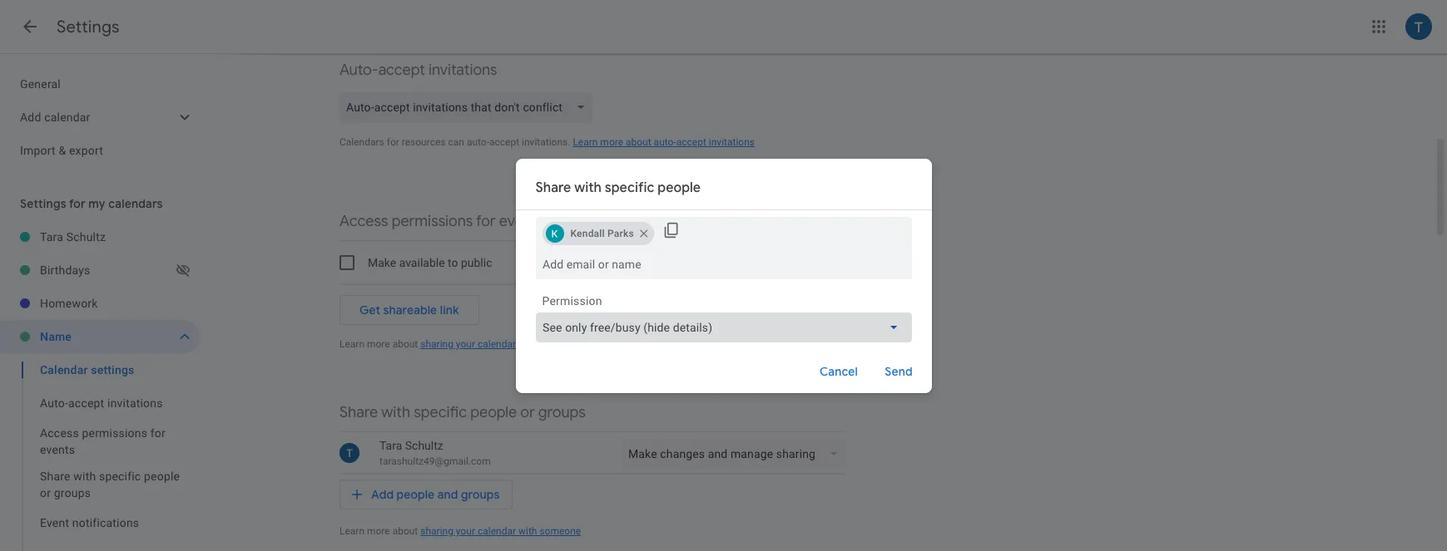 Task type: vqa. For each thing, say whether or not it's contained in the screenshot.
WEDNESDAY, OCTOBER 18 element
no



Task type: describe. For each thing, give the bounding box(es) containing it.
tara schultz tree item
[[0, 221, 200, 254]]

invitations.
[[522, 137, 571, 148]]

send
[[885, 364, 913, 379]]

for inside tree
[[151, 427, 166, 440]]

&
[[59, 144, 66, 157]]

name tree item
[[0, 320, 200, 354]]

calendars
[[108, 196, 163, 211]]

tara schultz
[[40, 231, 106, 244]]

learn for learn more about sharing your calendar with someone
[[340, 526, 365, 538]]

access inside access permissions for events
[[40, 427, 79, 440]]

available
[[399, 256, 445, 270]]

make
[[368, 256, 396, 270]]

calendars
[[340, 137, 384, 148]]

calendar for sharing your calendar with someone
[[478, 526, 516, 538]]

1 horizontal spatial permissions
[[392, 212, 473, 231]]

tara for tara schultz tarashultz49@gmail.com
[[380, 440, 402, 453]]

tara for tara schultz
[[40, 231, 63, 244]]

tara schultz tarashultz49@gmail.com
[[380, 440, 491, 468]]

tarashultz49@gmail.com
[[380, 456, 491, 468]]

settings for settings
[[57, 17, 120, 37]]

schultz for tara schultz tarashultz49@gmail.com
[[405, 440, 443, 453]]

share with specific people or groups inside settings for my calendars tree
[[40, 470, 180, 500]]

0 vertical spatial auto-
[[340, 61, 378, 80]]

settings for my calendars
[[20, 196, 163, 211]]

or inside tree
[[40, 487, 51, 500]]

1 horizontal spatial or
[[521, 404, 535, 423]]

settings heading
[[57, 17, 120, 37]]

learn more about sharing your calendar
[[340, 339, 516, 350]]

invitations inside settings for my calendars tree
[[107, 397, 163, 410]]

2 horizontal spatial invitations
[[709, 137, 755, 148]]

learn more about auto-accept invitations link
[[573, 137, 755, 148]]

cancel
[[820, 364, 858, 379]]

share with specific people dialog
[[516, 159, 932, 393]]

people inside dialog
[[658, 179, 701, 196]]

0 vertical spatial about
[[626, 137, 652, 148]]

homework tree item
[[0, 287, 200, 320]]

specific inside share with specific people or groups
[[99, 470, 141, 484]]

notifications
[[72, 517, 139, 530]]

0 vertical spatial access
[[340, 212, 388, 231]]

selected people list box
[[536, 217, 658, 249]]

sharing your calendar link
[[421, 339, 516, 350]]

1 auto- from the left
[[467, 137, 489, 148]]

send button
[[872, 352, 925, 392]]

people inside share with specific people or groups
[[144, 470, 180, 484]]

2 horizontal spatial groups
[[538, 404, 586, 423]]

import & export
[[20, 144, 103, 157]]

with inside dialog
[[575, 179, 602, 196]]

event notifications
[[40, 517, 139, 530]]

groups inside share with specific people or groups
[[54, 487, 91, 500]]

permission
[[542, 294, 602, 308]]

people inside button
[[397, 488, 435, 503]]

name link
[[40, 320, 170, 354]]

groups inside button
[[461, 488, 500, 503]]

add people and groups button
[[340, 480, 513, 510]]

0 vertical spatial more
[[600, 137, 624, 148]]

sharing your calendar with someone link
[[421, 526, 581, 538]]

group containing auto-accept invitations
[[0, 354, 200, 552]]

cancel button
[[812, 352, 865, 392]]



Task type: locate. For each thing, give the bounding box(es) containing it.
1 vertical spatial schultz
[[405, 440, 443, 453]]

name
[[40, 330, 72, 344]]

more for learn more about sharing your calendar
[[367, 339, 390, 350]]

with left someone
[[519, 526, 537, 538]]

access permissions for events
[[340, 212, 544, 231], [40, 427, 166, 457]]

get
[[360, 303, 381, 318]]

your
[[456, 339, 475, 350], [456, 526, 475, 538]]

settings for my calendars tree
[[0, 221, 200, 552]]

about
[[626, 137, 652, 148], [393, 339, 418, 350], [393, 526, 418, 538]]

auto- inside group
[[40, 397, 68, 410]]

about for sharing your calendar with someone
[[393, 526, 418, 538]]

0 horizontal spatial auto-accept invitations
[[40, 397, 163, 410]]

groups
[[538, 404, 586, 423], [54, 487, 91, 500], [461, 488, 500, 503]]

2 sharing from the top
[[421, 526, 454, 538]]

more up share with specific people
[[600, 137, 624, 148]]

calendar for sharing your calendar
[[478, 339, 516, 350]]

0 vertical spatial settings
[[57, 17, 120, 37]]

permissions
[[392, 212, 473, 231], [82, 427, 147, 440]]

your for sharing your calendar
[[456, 339, 475, 350]]

1 vertical spatial invitations
[[709, 137, 755, 148]]

events up event
[[40, 444, 75, 457]]

1 horizontal spatial specific
[[414, 404, 467, 423]]

tara inside tara schultz tree item
[[40, 231, 63, 244]]

learn down add people and groups button
[[340, 526, 365, 538]]

1 horizontal spatial share
[[340, 404, 378, 423]]

access permissions for events inside settings for my calendars tree
[[40, 427, 166, 457]]

1 vertical spatial access
[[40, 427, 79, 440]]

1 horizontal spatial share with specific people or groups
[[340, 404, 586, 423]]

accept inside settings for my calendars tree
[[68, 397, 104, 410]]

2 horizontal spatial specific
[[605, 179, 655, 196]]

1 vertical spatial tara
[[380, 440, 402, 453]]

add people and groups
[[371, 488, 500, 503]]

share with specific people or groups up 'tara schultz tarashultz49@gmail.com'
[[340, 404, 586, 423]]

events down invitations.
[[499, 212, 544, 231]]

1 horizontal spatial invitations
[[429, 61, 497, 80]]

share inside dialog
[[536, 179, 571, 196]]

0 vertical spatial schultz
[[66, 231, 106, 244]]

schultz inside tree item
[[66, 231, 106, 244]]

get shareable link
[[360, 303, 459, 318]]

accept
[[378, 61, 425, 80], [489, 137, 520, 148], [677, 137, 707, 148], [68, 397, 104, 410]]

0 vertical spatial share with specific people or groups
[[340, 404, 586, 423]]

sharing down add people and groups
[[421, 526, 454, 538]]

events inside access permissions for events
[[40, 444, 75, 457]]

birthdays link
[[40, 254, 173, 287]]

1 vertical spatial auto-accept invitations
[[40, 397, 163, 410]]

auto-accept invitations up resources at the top of page
[[340, 61, 497, 80]]

0 horizontal spatial access permissions for events
[[40, 427, 166, 457]]

sharing for sharing your calendar with someone
[[421, 526, 454, 538]]

auto-
[[467, 137, 489, 148], [654, 137, 677, 148]]

1 horizontal spatial auto-accept invitations
[[340, 61, 497, 80]]

shareable
[[383, 303, 437, 318]]

public
[[461, 256, 492, 270]]

import
[[20, 144, 56, 157]]

0 horizontal spatial share
[[40, 470, 70, 484]]

access permissions for events up to
[[340, 212, 544, 231]]

learn right invitations.
[[573, 137, 598, 148]]

settings up tara schultz
[[20, 196, 66, 211]]

0 vertical spatial auto-accept invitations
[[340, 61, 497, 80]]

link
[[440, 303, 459, 318]]

1 horizontal spatial access permissions for events
[[340, 212, 544, 231]]

sharing for sharing your calendar
[[421, 339, 454, 350]]

more for learn more about sharing your calendar with someone
[[367, 526, 390, 538]]

0 horizontal spatial share with specific people or groups
[[40, 470, 180, 500]]

0 horizontal spatial permissions
[[82, 427, 147, 440]]

share with specific people or groups up notifications
[[40, 470, 180, 500]]

0 horizontal spatial schultz
[[66, 231, 106, 244]]

1 vertical spatial auto-
[[40, 397, 68, 410]]

1 vertical spatial share
[[340, 404, 378, 423]]

export
[[69, 144, 103, 157]]

schultz up tarashultz49@gmail.com
[[405, 440, 443, 453]]

auto- right can on the top left
[[467, 137, 489, 148]]

auto-
[[340, 61, 378, 80], [40, 397, 68, 410]]

0 vertical spatial access permissions for events
[[340, 212, 544, 231]]

2 calendar from the top
[[478, 526, 516, 538]]

2 vertical spatial invitations
[[107, 397, 163, 410]]

auto- down name
[[40, 397, 68, 410]]

0 horizontal spatial events
[[40, 444, 75, 457]]

resources
[[402, 137, 446, 148]]

or
[[521, 404, 535, 423], [40, 487, 51, 500]]

tree containing general
[[0, 67, 200, 167]]

sharing
[[421, 339, 454, 350], [421, 526, 454, 538]]

with inside share with specific people or groups
[[74, 470, 96, 484]]

share with specific people
[[536, 179, 701, 196]]

settings right "go back" icon
[[57, 17, 120, 37]]

people
[[658, 179, 701, 196], [470, 404, 517, 423], [144, 470, 180, 484], [397, 488, 435, 503]]

1 vertical spatial learn
[[340, 339, 365, 350]]

0 vertical spatial your
[[456, 339, 475, 350]]

1 vertical spatial permissions
[[82, 427, 147, 440]]

group
[[0, 354, 200, 552]]

about for sharing your calendar
[[393, 339, 418, 350]]

invitations
[[429, 61, 497, 80], [709, 137, 755, 148], [107, 397, 163, 410]]

more down the get
[[367, 339, 390, 350]]

auto-accept invitations inside settings for my calendars tree
[[40, 397, 163, 410]]

event
[[40, 517, 69, 530]]

0 vertical spatial learn
[[573, 137, 598, 148]]

2 vertical spatial about
[[393, 526, 418, 538]]

1 vertical spatial specific
[[414, 404, 467, 423]]

kendall parks, selected option
[[542, 220, 654, 247]]

2 vertical spatial learn
[[340, 526, 365, 538]]

1 horizontal spatial access
[[340, 212, 388, 231]]

0 horizontal spatial specific
[[99, 470, 141, 484]]

1 horizontal spatial events
[[499, 212, 544, 231]]

tree item
[[0, 354, 200, 387]]

make available to public
[[368, 256, 492, 270]]

learn more about sharing your calendar with someone
[[340, 526, 581, 538]]

auto- up calendars
[[340, 61, 378, 80]]

schultz inside 'tara schultz tarashultz49@gmail.com'
[[405, 440, 443, 453]]

settings
[[57, 17, 120, 37], [20, 196, 66, 211]]

go back image
[[20, 17, 40, 37]]

0 horizontal spatial or
[[40, 487, 51, 500]]

more down add
[[367, 526, 390, 538]]

tara up tarashultz49@gmail.com
[[380, 440, 402, 453]]

Permission field
[[536, 313, 912, 343]]

1 vertical spatial calendar
[[478, 526, 516, 538]]

share inside share with specific people or groups
[[40, 470, 70, 484]]

specific up 'tara schultz tarashultz49@gmail.com'
[[414, 404, 467, 423]]

1 vertical spatial or
[[40, 487, 51, 500]]

settings for settings for my calendars
[[20, 196, 66, 211]]

2 auto- from the left
[[654, 137, 677, 148]]

homework
[[40, 297, 98, 311]]

2 vertical spatial share
[[40, 470, 70, 484]]

1 vertical spatial share with specific people or groups
[[40, 470, 180, 500]]

schultz
[[66, 231, 106, 244], [405, 440, 443, 453]]

access permissions for events up notifications
[[40, 427, 166, 457]]

tara up birthdays
[[40, 231, 63, 244]]

about up share with specific people
[[626, 137, 652, 148]]

about down get shareable link
[[393, 339, 418, 350]]

specific inside dialog
[[605, 179, 655, 196]]

with
[[575, 179, 602, 196], [381, 404, 410, 423], [74, 470, 96, 484], [519, 526, 537, 538]]

specific
[[605, 179, 655, 196], [414, 404, 467, 423], [99, 470, 141, 484]]

0 vertical spatial sharing
[[421, 339, 454, 350]]

can
[[448, 137, 464, 148]]

2 vertical spatial specific
[[99, 470, 141, 484]]

1 horizontal spatial auto-
[[340, 61, 378, 80]]

1 your from the top
[[456, 339, 475, 350]]

tara
[[40, 231, 63, 244], [380, 440, 402, 453]]

birthdays tree item
[[0, 254, 200, 287]]

your down 'link'
[[456, 339, 475, 350]]

tree
[[0, 67, 200, 167]]

birthdays
[[40, 264, 90, 277]]

0 vertical spatial share
[[536, 179, 571, 196]]

with up 'tara schultz tarashultz49@gmail.com'
[[381, 404, 410, 423]]

0 vertical spatial or
[[521, 404, 535, 423]]

with up event notifications at the bottom of the page
[[74, 470, 96, 484]]

learn
[[573, 137, 598, 148], [340, 339, 365, 350], [340, 526, 365, 538]]

1 vertical spatial settings
[[20, 196, 66, 211]]

general
[[20, 77, 61, 91]]

1 vertical spatial about
[[393, 339, 418, 350]]

auto- up share with specific people
[[654, 137, 677, 148]]

2 horizontal spatial share
[[536, 179, 571, 196]]

homework link
[[40, 287, 200, 320]]

schultz down the settings for my calendars
[[66, 231, 106, 244]]

0 horizontal spatial auto-
[[40, 397, 68, 410]]

calendars for resources can auto-accept invitations. learn more about auto-accept invitations
[[340, 137, 755, 148]]

auto-accept invitations down name tree item
[[40, 397, 163, 410]]

1 horizontal spatial auto-
[[654, 137, 677, 148]]

about down add people and groups button
[[393, 526, 418, 538]]

0 vertical spatial calendar
[[478, 339, 516, 350]]

tara inside 'tara schultz tarashultz49@gmail.com'
[[380, 440, 402, 453]]

to
[[448, 256, 458, 270]]

share with specific people or groups
[[340, 404, 586, 423], [40, 470, 180, 500]]

someone
[[540, 526, 581, 538]]

1 vertical spatial access permissions for events
[[40, 427, 166, 457]]

2 your from the top
[[456, 526, 475, 538]]

0 vertical spatial tara
[[40, 231, 63, 244]]

0 horizontal spatial access
[[40, 427, 79, 440]]

schultz for tara schultz
[[66, 231, 106, 244]]

sharing down 'link'
[[421, 339, 454, 350]]

specific up kendall parks, selected option
[[605, 179, 655, 196]]

1 vertical spatial events
[[40, 444, 75, 457]]

add
[[371, 488, 394, 503]]

1 horizontal spatial tara
[[380, 440, 402, 453]]

events
[[499, 212, 544, 231], [40, 444, 75, 457]]

more
[[600, 137, 624, 148], [367, 339, 390, 350], [367, 526, 390, 538]]

for
[[387, 137, 399, 148], [69, 196, 86, 211], [476, 212, 496, 231], [151, 427, 166, 440]]

1 horizontal spatial schultz
[[405, 440, 443, 453]]

permissions inside settings for my calendars tree
[[82, 427, 147, 440]]

get shareable link button
[[340, 296, 479, 325]]

Add email or name text field
[[542, 249, 905, 279]]

and
[[438, 488, 458, 503]]

auto-accept invitations
[[340, 61, 497, 80], [40, 397, 163, 410]]

learn down the get
[[340, 339, 365, 350]]

0 vertical spatial specific
[[605, 179, 655, 196]]

0 vertical spatial invitations
[[429, 61, 497, 80]]

share
[[536, 179, 571, 196], [340, 404, 378, 423], [40, 470, 70, 484]]

your down and
[[456, 526, 475, 538]]

0 horizontal spatial tara
[[40, 231, 63, 244]]

1 vertical spatial your
[[456, 526, 475, 538]]

my
[[88, 196, 106, 211]]

2 vertical spatial more
[[367, 526, 390, 538]]

access
[[340, 212, 388, 231], [40, 427, 79, 440]]

1 horizontal spatial groups
[[461, 488, 500, 503]]

0 horizontal spatial invitations
[[107, 397, 163, 410]]

learn for learn more about sharing your calendar
[[340, 339, 365, 350]]

1 sharing from the top
[[421, 339, 454, 350]]

1 vertical spatial sharing
[[421, 526, 454, 538]]

1 vertical spatial more
[[367, 339, 390, 350]]

calendar
[[478, 339, 516, 350], [478, 526, 516, 538]]

0 vertical spatial events
[[499, 212, 544, 231]]

specific up notifications
[[99, 470, 141, 484]]

0 horizontal spatial groups
[[54, 487, 91, 500]]

with up selected people 'list box'
[[575, 179, 602, 196]]

1 calendar from the top
[[478, 339, 516, 350]]

0 horizontal spatial auto-
[[467, 137, 489, 148]]

0 vertical spatial permissions
[[392, 212, 473, 231]]

your for sharing your calendar with someone
[[456, 526, 475, 538]]



